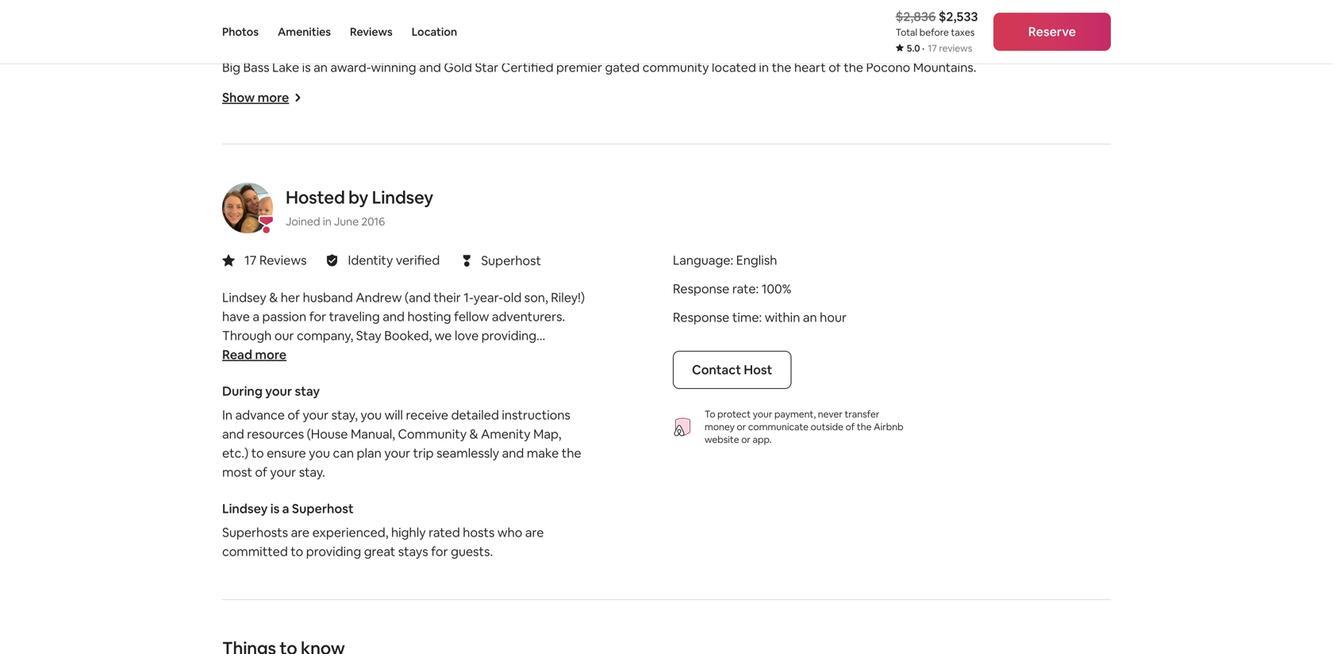 Task type: locate. For each thing, give the bounding box(es) containing it.
andrew
[[356, 289, 402, 306]]

you up stay.
[[309, 445, 330, 461]]

for inside lindsey is a superhost superhosts are experienced, highly rated hosts who are committed to providing great stays for guests.
[[431, 543, 448, 560]]

are up providing
[[291, 524, 310, 541]]

highly
[[391, 524, 426, 541]]

the down 'transfer'
[[857, 421, 872, 433]]

lindsey up superhosts
[[222, 500, 268, 517]]

is inside lindsey is a superhost superhosts are experienced, highly rated hosts who are committed to providing great stays for guests.
[[271, 500, 280, 517]]

1 horizontal spatial in
[[759, 59, 769, 75]]

1 response from the top
[[673, 281, 730, 297]]

hosted by lindsey joined in june 2016
[[286, 186, 433, 229]]

·
[[923, 42, 925, 54]]

and left gold
[[419, 59, 441, 75]]

0 vertical spatial in
[[759, 59, 769, 75]]

the right make
[[562, 445, 582, 461]]

lindsey up "have"
[[222, 289, 267, 306]]

your down "ensure"
[[270, 464, 296, 480]]

reviews up award-
[[350, 25, 393, 39]]

plan
[[357, 445, 382, 461]]

0 vertical spatial &
[[269, 289, 278, 306]]

in inside hosted by lindsey joined in june 2016
[[323, 214, 332, 229]]

love
[[455, 327, 479, 344]]

map,
[[534, 426, 562, 442]]

make
[[527, 445, 559, 461]]

lindsey up 2016
[[372, 186, 433, 209]]

of right heart
[[829, 59, 841, 75]]

of down 'transfer'
[[846, 421, 855, 433]]

1 horizontal spatial is
[[302, 59, 311, 75]]

can
[[333, 445, 354, 461]]

and up the booked,
[[383, 308, 405, 325]]

0 vertical spatial a
[[253, 308, 260, 325]]

0 vertical spatial to
[[251, 445, 264, 461]]

more down our
[[255, 346, 287, 363]]

& left her
[[269, 289, 278, 306]]

0 vertical spatial lindsey
[[372, 186, 433, 209]]

17 right ·
[[928, 42, 937, 54]]

0 horizontal spatial are
[[291, 524, 310, 541]]

17
[[928, 42, 937, 54], [245, 252, 257, 268]]

0 vertical spatial for
[[309, 308, 326, 325]]

is up superhosts
[[271, 500, 280, 517]]

lindsey for husband
[[222, 289, 267, 306]]

english
[[737, 252, 778, 268]]

0 horizontal spatial &
[[269, 289, 278, 306]]

superhost up experienced,
[[292, 500, 354, 517]]

an for is
[[314, 59, 328, 75]]

more inside lindsey & her husband andrew (and their 1-year-old son, riley!) have a passion for traveling and hosting fellow adventurers. through our company, stay booked, we love providing… read more
[[255, 346, 287, 363]]

1 vertical spatial superhost
[[292, 500, 354, 517]]

0 horizontal spatial in
[[323, 214, 332, 229]]

1 vertical spatial response
[[673, 309, 730, 325]]

0 vertical spatial 17
[[928, 42, 937, 54]]

more down lake
[[258, 89, 289, 105]]

an for within
[[803, 309, 817, 325]]

old
[[504, 289, 522, 306]]

of right most
[[255, 464, 267, 480]]

lindsey inside lindsey & her husband andrew (and their 1-year-old son, riley!) have a passion for traveling and hosting fellow adventurers. through our company, stay booked, we love providing… read more
[[222, 289, 267, 306]]

to left providing
[[291, 543, 303, 560]]

receive
[[406, 407, 449, 423]]

your up communicate
[[753, 408, 773, 420]]

superhosts
[[222, 524, 288, 541]]

united
[[411, 29, 452, 45]]

reviews up her
[[259, 252, 307, 268]]

2 response from the top
[[673, 309, 730, 325]]

response for response time
[[673, 309, 730, 325]]

premier
[[557, 59, 603, 75]]

lindsey inside hosted by lindsey joined in june 2016
[[372, 186, 433, 209]]

2 are from the left
[[525, 524, 544, 541]]

1 vertical spatial &
[[470, 426, 478, 442]]

0 horizontal spatial is
[[271, 500, 280, 517]]

is right lake
[[302, 59, 311, 75]]

lindsey is a superhost superhosts are experienced, highly rated hosts who are committed to providing great stays for guests.
[[222, 500, 544, 560]]

1 vertical spatial lindsey
[[222, 289, 267, 306]]

0 vertical spatial superhost
[[481, 252, 541, 269]]

1 horizontal spatial for
[[431, 543, 448, 560]]

is
[[302, 59, 311, 75], [271, 500, 280, 517]]

17 reviews
[[245, 252, 307, 268]]

june
[[334, 214, 359, 229]]

1 vertical spatial for
[[431, 543, 448, 560]]

husband
[[303, 289, 353, 306]]

are
[[291, 524, 310, 541], [525, 524, 544, 541]]

contact host link
[[673, 351, 792, 389]]

show
[[222, 89, 255, 105]]

1 vertical spatial an
[[803, 309, 817, 325]]

to inside 'during your stay in advance of your stay, you will receive detailed instructions and resources (house manual, community & amenity map, etc.) to ensure you can plan your trip seamlessly and make the most of your stay.'
[[251, 445, 264, 461]]

2 vertical spatial lindsey
[[222, 500, 268, 517]]

: left english
[[731, 252, 734, 268]]

1 horizontal spatial reviews
[[350, 25, 393, 39]]

identity
[[348, 252, 393, 268]]

joined
[[286, 214, 320, 229]]

1 vertical spatial reviews
[[259, 252, 307, 268]]

1 vertical spatial you
[[309, 445, 330, 461]]

lindsey is a superhost. learn more about lindsey. image
[[222, 182, 273, 233], [222, 182, 273, 233]]

of up resources
[[288, 407, 300, 423]]

in right located
[[759, 59, 769, 75]]

have
[[222, 308, 250, 325]]

who
[[498, 524, 523, 541]]

to right etc.)
[[251, 445, 264, 461]]

1 horizontal spatial are
[[525, 524, 544, 541]]

trip
[[413, 445, 434, 461]]

you up manual,
[[361, 407, 382, 423]]

winning
[[371, 59, 416, 75]]

1 horizontal spatial you
[[361, 407, 382, 423]]

superhost up old
[[481, 252, 541, 269]]

0 vertical spatial more
[[258, 89, 289, 105]]

clifton township, pennsylvania, united states
[[222, 29, 493, 45]]

response down language
[[673, 281, 730, 297]]

your left 'trip'
[[384, 445, 411, 461]]

reviews
[[350, 25, 393, 39], [259, 252, 307, 268]]

google map
showing 3 points of interest. region
[[1073, 0, 1277, 19]]

a right "have"
[[253, 308, 260, 325]]

1 horizontal spatial &
[[470, 426, 478, 442]]

lindsey for superhost
[[222, 500, 268, 517]]

photos button
[[222, 0, 259, 64]]

to
[[705, 408, 716, 420]]

0 vertical spatial is
[[302, 59, 311, 75]]

17 up "have"
[[245, 252, 257, 268]]

1 vertical spatial in
[[323, 214, 332, 229]]

adventurers.
[[492, 308, 565, 325]]

1 horizontal spatial a
[[282, 500, 289, 517]]

1 are from the left
[[291, 524, 310, 541]]

0 vertical spatial an
[[314, 59, 328, 75]]

response rate : 100%
[[673, 281, 792, 297]]

are right who
[[525, 524, 544, 541]]

photos
[[222, 25, 259, 39]]

amenity
[[481, 426, 531, 442]]

providing…
[[482, 327, 546, 344]]

outside
[[811, 421, 844, 433]]

for up company,
[[309, 308, 326, 325]]

: left 100%
[[756, 281, 759, 297]]

your
[[265, 383, 292, 399], [303, 407, 329, 423], [753, 408, 773, 420], [384, 445, 411, 461], [270, 464, 296, 480]]

stay
[[356, 327, 382, 344]]

0 vertical spatial you
[[361, 407, 382, 423]]

of
[[829, 59, 841, 75], [288, 407, 300, 423], [846, 421, 855, 433], [255, 464, 267, 480]]

0 horizontal spatial an
[[314, 59, 328, 75]]

: for time
[[759, 309, 762, 325]]

a up superhosts
[[282, 500, 289, 517]]

1 horizontal spatial an
[[803, 309, 817, 325]]

an left hour
[[803, 309, 817, 325]]

lindsey inside lindsey is a superhost superhosts are experienced, highly rated hosts who are committed to providing great stays for guests.
[[222, 500, 268, 517]]

1 vertical spatial to
[[291, 543, 303, 560]]

0 horizontal spatial a
[[253, 308, 260, 325]]

& inside lindsey & her husband andrew (and their 1-year-old son, riley!) have a passion for traveling and hosting fellow adventurers. through our company, stay booked, we love providing… read more
[[269, 289, 278, 306]]

0 vertical spatial response
[[673, 281, 730, 297]]

0 horizontal spatial you
[[309, 445, 330, 461]]

stay,
[[332, 407, 358, 423]]

reviews button
[[350, 0, 393, 64]]

hosted
[[286, 186, 345, 209]]

for
[[309, 308, 326, 325], [431, 543, 448, 560]]

1 horizontal spatial to
[[291, 543, 303, 560]]

0 horizontal spatial 17
[[245, 252, 257, 268]]

clifton
[[222, 29, 263, 45]]

before
[[920, 26, 949, 39]]

and up etc.)
[[222, 426, 244, 442]]

: left within
[[759, 309, 762, 325]]

your inside to protect your payment, never transfer money or communicate outside of the airbnb website or app.
[[753, 408, 773, 420]]

0 horizontal spatial superhost
[[292, 500, 354, 517]]

the
[[772, 59, 792, 75], [844, 59, 864, 75], [857, 421, 872, 433], [562, 445, 582, 461]]

1 vertical spatial :
[[756, 281, 759, 297]]

host
[[744, 361, 773, 378]]

in
[[759, 59, 769, 75], [323, 214, 332, 229]]

an
[[314, 59, 328, 75], [803, 309, 817, 325]]

stay
[[295, 383, 320, 399]]

community
[[643, 59, 709, 75]]

& down detailed
[[470, 426, 478, 442]]

for down rated
[[431, 543, 448, 560]]

2016
[[361, 214, 385, 229]]

response time : within an hour
[[673, 309, 847, 325]]

1 horizontal spatial superhost
[[481, 252, 541, 269]]

passion
[[262, 308, 307, 325]]

1 vertical spatial a
[[282, 500, 289, 517]]

2 vertical spatial :
[[759, 309, 762, 325]]

big
[[222, 59, 241, 75]]

& inside 'during your stay in advance of your stay, you will receive detailed instructions and resources (house manual, community & amenity map, etc.) to ensure you can plan your trip seamlessly and make the most of your stay.'
[[470, 426, 478, 442]]

response down response rate : 100% on the top right of page
[[673, 309, 730, 325]]

your left stay
[[265, 383, 292, 399]]

money
[[705, 421, 735, 433]]

1 horizontal spatial 17
[[928, 42, 937, 54]]

1 vertical spatial is
[[271, 500, 280, 517]]

show more
[[222, 89, 289, 105]]

stays
[[398, 543, 428, 560]]

0 horizontal spatial to
[[251, 445, 264, 461]]

time
[[733, 309, 759, 325]]

(house
[[307, 426, 348, 442]]

0 horizontal spatial for
[[309, 308, 326, 325]]

1 vertical spatial more
[[255, 346, 287, 363]]

rated
[[429, 524, 460, 541]]

during your stay in advance of your stay, you will receive detailed instructions and resources (house manual, community & amenity map, etc.) to ensure you can plan your trip seamlessly and make the most of your stay.
[[222, 383, 582, 480]]

bass
[[243, 59, 270, 75]]

an left award-
[[314, 59, 328, 75]]

in left june
[[323, 214, 332, 229]]



Task type: describe. For each thing, give the bounding box(es) containing it.
most
[[222, 464, 252, 480]]

never
[[818, 408, 843, 420]]

: for rate
[[756, 281, 759, 297]]

response for response rate
[[673, 281, 730, 297]]

traveling
[[329, 308, 380, 325]]

the left the pocono
[[844, 59, 864, 75]]

verified
[[396, 252, 440, 268]]

taxes
[[951, 26, 975, 39]]

will
[[385, 407, 403, 423]]

booked,
[[384, 327, 432, 344]]

township,
[[266, 29, 326, 45]]

total
[[896, 26, 918, 39]]

through
[[222, 327, 272, 344]]

5.0 · 17 reviews
[[907, 42, 973, 54]]

experienced,
[[312, 524, 389, 541]]

0 horizontal spatial reviews
[[259, 252, 307, 268]]

$2,836
[[896, 8, 936, 25]]

reserve
[[1029, 23, 1077, 40]]

hosting
[[408, 308, 451, 325]]

seamlessly
[[437, 445, 499, 461]]

protect
[[718, 408, 751, 420]]

manual,
[[351, 426, 395, 442]]

or down protect
[[737, 421, 746, 433]]

communicate
[[749, 421, 809, 433]]

hosts
[[463, 524, 495, 541]]

award-
[[331, 59, 371, 75]]

gated
[[605, 59, 640, 75]]

1 vertical spatial 17
[[245, 252, 257, 268]]

company,
[[297, 327, 354, 344]]

0 vertical spatial :
[[731, 252, 734, 268]]

community
[[398, 426, 467, 442]]

language : english
[[673, 252, 778, 268]]

the inside to protect your payment, never transfer money or communicate outside of the airbnb website or app.
[[857, 421, 872, 433]]

star
[[475, 59, 499, 75]]

for inside lindsey & her husband andrew (and their 1-year-old son, riley!) have a passion for traveling and hosting fellow adventurers. through our company, stay booked, we love providing… read more
[[309, 308, 326, 325]]

website
[[705, 433, 740, 446]]

airbnb
[[874, 421, 904, 433]]

location button
[[412, 0, 457, 64]]

by
[[349, 186, 369, 209]]

1-
[[464, 289, 474, 306]]

the left heart
[[772, 59, 792, 75]]

to inside lindsey is a superhost superhosts are experienced, highly rated hosts who are committed to providing great stays for guests.
[[291, 543, 303, 560]]

states
[[455, 29, 493, 45]]

read
[[222, 346, 252, 363]]

identity verified
[[348, 252, 440, 268]]

a inside lindsey & her husband andrew (and their 1-year-old son, riley!) have a passion for traveling and hosting fellow adventurers. through our company, stay booked, we love providing… read more
[[253, 308, 260, 325]]

lake
[[272, 59, 299, 75]]

superhost inside lindsey is a superhost superhosts are experienced, highly rated hosts who are committed to providing great stays for guests.
[[292, 500, 354, 517]]

payment,
[[775, 408, 816, 420]]

your up (house
[[303, 407, 329, 423]]

pocono
[[867, 59, 911, 75]]

the inside 'during your stay in advance of your stay, you will receive detailed instructions and resources (house manual, community & amenity map, etc.) to ensure you can plan your trip seamlessly and make the most of your stay.'
[[562, 445, 582, 461]]

hour
[[820, 309, 847, 325]]

location
[[412, 25, 457, 39]]

guests.
[[451, 543, 493, 560]]

lindsey & her husband andrew (and their 1-year-old son, riley!) have a passion for traveling and hosting fellow adventurers. through our company, stay booked, we love providing… read more
[[222, 289, 585, 363]]

providing
[[306, 543, 361, 560]]

ensure
[[267, 445, 306, 461]]

amenities button
[[278, 0, 331, 64]]

of inside to protect your payment, never transfer money or communicate outside of the airbnb website or app.
[[846, 421, 855, 433]]

stay.
[[299, 464, 325, 480]]

etc.)
[[222, 445, 249, 461]]

their
[[434, 289, 461, 306]]

certified
[[502, 59, 554, 75]]

in
[[222, 407, 233, 423]]

mountains.
[[914, 59, 977, 75]]

a inside lindsey is a superhost superhosts are experienced, highly rated hosts who are committed to providing great stays for guests.
[[282, 500, 289, 517]]

or left app.
[[742, 433, 751, 446]]

app.
[[753, 433, 772, 446]]

big bass lake is an award-winning and gold star certified premier gated community located in the heart of the pocono mountains.
[[222, 59, 977, 75]]

her
[[281, 289, 300, 306]]

and down amenity
[[502, 445, 524, 461]]

0 vertical spatial reviews
[[350, 25, 393, 39]]

amenities
[[278, 25, 331, 39]]

reviews
[[939, 42, 973, 54]]

language
[[673, 252, 731, 268]]

year-
[[474, 289, 504, 306]]

advance
[[235, 407, 285, 423]]

located
[[712, 59, 756, 75]]

son,
[[525, 289, 548, 306]]

rate
[[733, 281, 756, 297]]

$2,533
[[939, 8, 979, 25]]

our
[[275, 327, 294, 344]]

and inside lindsey & her husband andrew (and their 1-year-old son, riley!) have a passion for traveling and hosting fellow adventurers. through our company, stay booked, we love providing… read more
[[383, 308, 405, 325]]

fellow
[[454, 308, 489, 325]]

riley!)
[[551, 289, 585, 306]]

during
[[222, 383, 263, 399]]

contact
[[692, 361, 742, 378]]

$2,836 $2,533 total before taxes
[[896, 8, 979, 39]]



Task type: vqa. For each thing, say whether or not it's contained in the screenshot.
February
no



